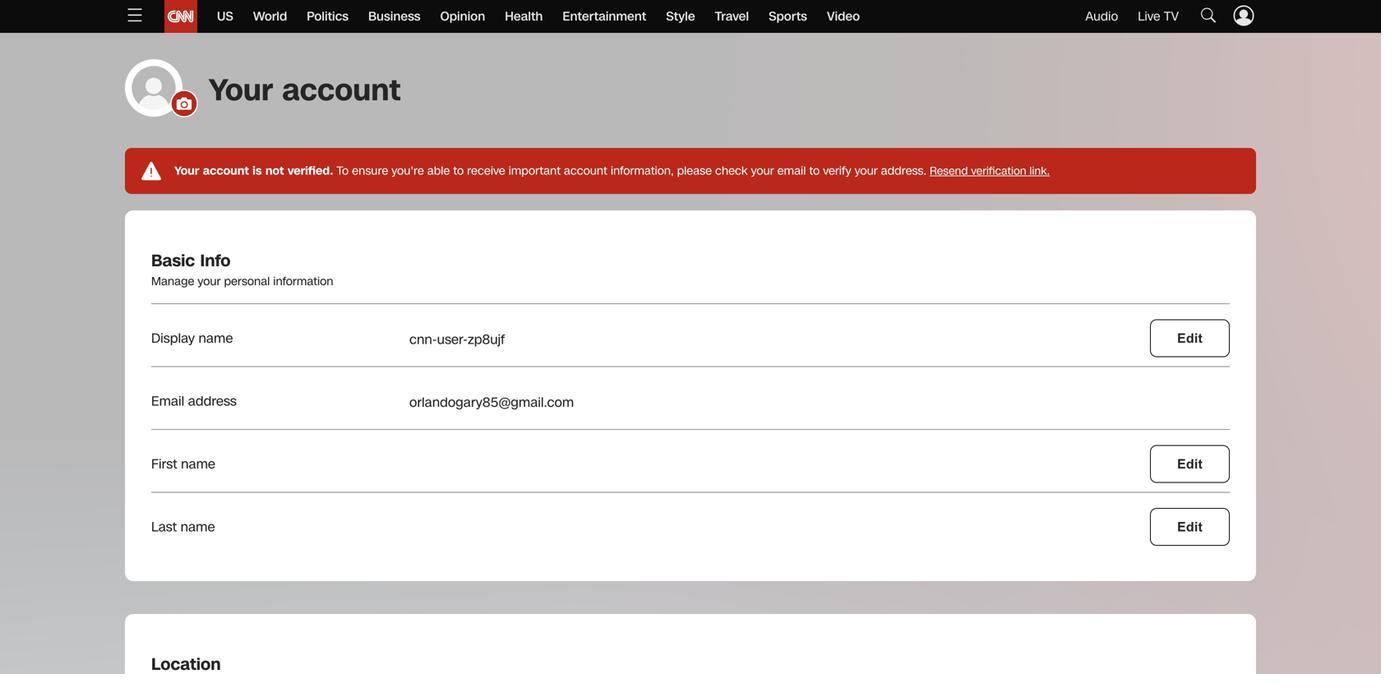 Task type: describe. For each thing, give the bounding box(es) containing it.
you're
[[392, 163, 424, 179]]

choose a profile photo element
[[170, 90, 198, 123]]

live tv
[[1138, 8, 1179, 25]]

address.
[[881, 163, 927, 179]]

tv
[[1164, 8, 1179, 25]]

resend verification link. button
[[930, 163, 1050, 179]]

basic info manage your personal information
[[151, 250, 333, 290]]

video
[[827, 8, 860, 25]]

information
[[273, 273, 333, 290]]

2 horizontal spatial your
[[855, 163, 878, 179]]

first name
[[151, 455, 215, 474]]

video link
[[827, 0, 860, 33]]

travel
[[715, 8, 749, 25]]

last
[[151, 518, 177, 537]]

receive
[[467, 163, 505, 179]]

email
[[778, 163, 806, 179]]

1 horizontal spatial your
[[751, 163, 774, 179]]

sports
[[769, 8, 807, 25]]

display name
[[151, 329, 233, 348]]

user avatar image
[[1232, 3, 1257, 28]]

name for display name
[[199, 329, 233, 348]]

open menu icon image
[[125, 5, 145, 25]]

style link
[[666, 0, 695, 33]]

world link
[[253, 0, 287, 33]]

sports link
[[769, 0, 807, 33]]

audio
[[1086, 8, 1119, 25]]

business link
[[368, 0, 421, 33]]

entertainment
[[563, 8, 646, 25]]

health link
[[505, 0, 543, 33]]

able
[[427, 163, 450, 179]]

ensure
[[352, 163, 388, 179]]

please
[[677, 163, 712, 179]]

your for your account
[[209, 70, 273, 111]]

style
[[666, 8, 695, 25]]

edit button for first name
[[1150, 445, 1230, 483]]

2 horizontal spatial account
[[564, 163, 608, 179]]

1 edit from the top
[[1178, 331, 1203, 346]]

your account
[[209, 70, 401, 111]]

1 to from the left
[[453, 163, 464, 179]]

us
[[217, 8, 233, 25]]

1 edit button from the top
[[1150, 319, 1230, 357]]

business
[[368, 8, 421, 25]]

temp_default image
[[125, 59, 183, 117]]



Task type: vqa. For each thing, say whether or not it's contained in the screenshot.
money LINK
no



Task type: locate. For each thing, give the bounding box(es) containing it.
0 vertical spatial name
[[199, 329, 233, 348]]

verified.
[[288, 163, 333, 179]]

your right choose a profile photo
[[209, 70, 273, 111]]

your right 'verify'
[[855, 163, 878, 179]]

Display name text field
[[400, 321, 648, 359]]

link.
[[1030, 163, 1050, 179]]

edit for last name
[[1178, 520, 1203, 534]]

personal
[[224, 273, 270, 290]]

politics
[[307, 8, 349, 25]]

travel link
[[715, 0, 749, 33]]

account left is
[[203, 163, 249, 179]]

verify
[[823, 163, 852, 179]]

1 horizontal spatial your
[[209, 70, 273, 111]]

name right "first"
[[181, 455, 215, 474]]

account down "politics"
[[282, 70, 401, 111]]

opinion
[[440, 8, 485, 25]]

important
[[509, 163, 561, 179]]

your for your account is not verified. to ensure you're able to receive important                 account information, please check your email to                 verify your address. resend verification link.
[[174, 163, 199, 179]]

address
[[188, 392, 237, 411]]

account right important
[[564, 163, 608, 179]]

name for first name
[[181, 455, 215, 474]]

your down info
[[198, 273, 221, 290]]

0 horizontal spatial your
[[174, 163, 199, 179]]

manage
[[151, 273, 194, 290]]

your down choose a profile photo element
[[174, 163, 199, 179]]

name right display
[[199, 329, 233, 348]]

account for your account
[[282, 70, 401, 111]]

account for your account is not verified. to ensure you're able to receive important                 account information, please check your email to                 verify your address. resend verification link.
[[203, 163, 249, 179]]

2 vertical spatial edit
[[1178, 520, 1203, 534]]

us link
[[217, 0, 233, 33]]

verification
[[971, 163, 1027, 179]]

0 horizontal spatial account
[[203, 163, 249, 179]]

2 edit from the top
[[1178, 457, 1203, 471]]

your
[[751, 163, 774, 179], [855, 163, 878, 179], [198, 273, 221, 290]]

resend
[[930, 163, 968, 179]]

politics link
[[307, 0, 349, 33]]

3 edit from the top
[[1178, 520, 1203, 534]]

to left 'verify'
[[809, 163, 820, 179]]

name
[[199, 329, 233, 348], [181, 455, 215, 474], [181, 518, 215, 537]]

0 horizontal spatial your
[[198, 273, 221, 290]]

live tv link
[[1138, 8, 1179, 25]]

0 vertical spatial edit button
[[1150, 319, 1230, 357]]

2 edit button from the top
[[1150, 445, 1230, 483]]

choose a profile photo image
[[170, 90, 198, 118]]

live
[[1138, 8, 1161, 25]]

1 horizontal spatial to
[[809, 163, 820, 179]]

your
[[209, 70, 273, 111], [174, 163, 199, 179]]

entertainment link
[[563, 0, 646, 33]]

your left email
[[751, 163, 774, 179]]

health
[[505, 8, 543, 25]]

world
[[253, 8, 287, 25]]

name for last name
[[181, 518, 215, 537]]

to
[[453, 163, 464, 179], [809, 163, 820, 179]]

1 vertical spatial edit button
[[1150, 445, 1230, 483]]

3 edit button from the top
[[1150, 508, 1230, 546]]

account
[[282, 70, 401, 111], [203, 163, 249, 179], [564, 163, 608, 179]]

1 vertical spatial name
[[181, 455, 215, 474]]

name right last
[[181, 518, 215, 537]]

2 to from the left
[[809, 163, 820, 179]]

check
[[715, 163, 748, 179]]

edit
[[1178, 331, 1203, 346], [1178, 457, 1203, 471], [1178, 520, 1203, 534]]

first
[[151, 455, 177, 474]]

email
[[151, 392, 184, 411]]

edit button for last name
[[1150, 508, 1230, 546]]

to
[[337, 163, 349, 179]]

1 vertical spatial your
[[174, 163, 199, 179]]

basic
[[151, 250, 195, 273]]

display
[[151, 329, 195, 348]]

audio link
[[1086, 8, 1119, 25]]

1 horizontal spatial account
[[282, 70, 401, 111]]

to right the able
[[453, 163, 464, 179]]

not
[[266, 163, 284, 179]]

your inside basic info manage your personal information
[[198, 273, 221, 290]]

information,
[[611, 163, 674, 179]]

opinion link
[[440, 0, 485, 33]]

2 vertical spatial name
[[181, 518, 215, 537]]

Email address text field
[[400, 384, 648, 422]]

your account main content
[[125, 59, 1257, 674]]

1 vertical spatial edit
[[1178, 457, 1203, 471]]

is
[[253, 163, 262, 179]]

search icon image
[[1199, 5, 1219, 25]]

edit button
[[1150, 319, 1230, 357], [1150, 445, 1230, 483], [1150, 508, 1230, 546]]

2 vertical spatial edit button
[[1150, 508, 1230, 546]]

0 vertical spatial edit
[[1178, 331, 1203, 346]]

your account is not verified. to ensure you're able to receive important                 account information, please check your email to                 verify your address. resend verification link.
[[174, 163, 1050, 179]]

0 vertical spatial your
[[209, 70, 273, 111]]

edit for first name
[[1178, 457, 1203, 471]]

0 horizontal spatial to
[[453, 163, 464, 179]]

email address
[[151, 392, 237, 411]]

info
[[200, 250, 231, 273]]

last name
[[151, 518, 215, 537]]



